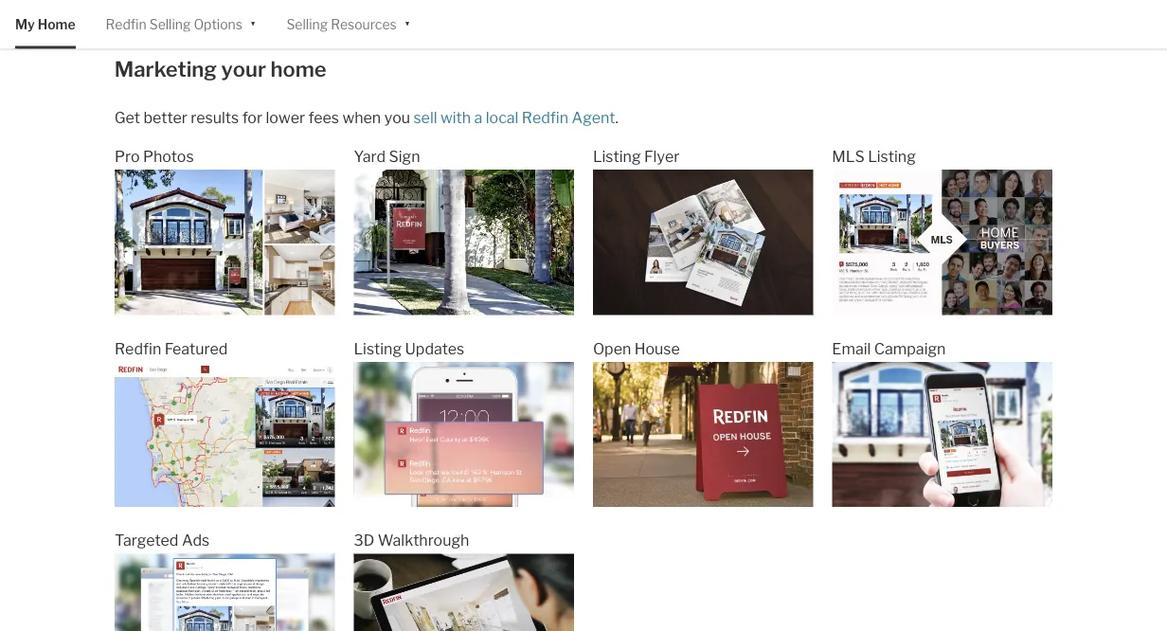 Task type: vqa. For each thing, say whether or not it's contained in the screenshot.
bottom SALE
no



Task type: describe. For each thing, give the bounding box(es) containing it.
3d
[[354, 531, 375, 550]]

local redfin agent
[[486, 108, 615, 127]]

for
[[242, 108, 263, 127]]

redfin featured
[[115, 339, 228, 358]]

email campaign
[[832, 339, 946, 358]]

listing flyer
[[593, 147, 680, 165]]

get better results for lower fees when you sell with a local redfin agent .
[[114, 108, 619, 127]]

listing for listing flyer
[[593, 147, 641, 165]]

▾ inside the redfin selling options ▾
[[250, 15, 256, 31]]

selling resources ▾
[[287, 15, 411, 32]]

photos
[[143, 147, 194, 165]]

when
[[343, 108, 381, 127]]

yard sign
[[354, 147, 420, 165]]

with
[[441, 108, 471, 127]]

3d walkthrough
[[354, 531, 470, 550]]

your
[[221, 56, 266, 82]]

redfin for redfin selling options ▾
[[106, 16, 147, 32]]

pro
[[115, 147, 140, 165]]

sell with a local redfin agent link
[[414, 108, 615, 127]]

targeted emails to homebuyers image
[[832, 362, 1053, 507]]

selling inside the redfin selling options ▾
[[149, 16, 191, 32]]

updates
[[405, 339, 465, 358]]

open house
[[593, 339, 680, 358]]

house
[[635, 339, 680, 358]]

selling resources link
[[287, 0, 397, 49]]

free professional listing photos image
[[115, 170, 335, 315]]

sell
[[414, 108, 437, 127]]

walkthrough
[[378, 531, 470, 550]]

better
[[144, 108, 188, 127]]

redfin 3d walkthrough™ image
[[354, 554, 574, 631]]

results
[[191, 108, 239, 127]]

email
[[832, 339, 871, 358]]

campaign
[[874, 339, 946, 358]]

redfin yard sign image
[[354, 170, 574, 315]]

you
[[384, 108, 410, 127]]

lower
[[266, 108, 305, 127]]

options
[[194, 16, 243, 32]]



Task type: locate. For each thing, give the bounding box(es) containing it.
open
[[593, 339, 631, 358]]

my home
[[15, 16, 75, 32]]

▾
[[250, 15, 256, 31], [404, 15, 411, 31]]

1 horizontal spatial selling
[[287, 16, 328, 32]]

mls listing
[[832, 147, 916, 165]]

0 horizontal spatial listing
[[354, 339, 402, 358]]

resources
[[331, 16, 397, 32]]

targeted ads
[[115, 531, 210, 550]]

▾ right resources
[[404, 15, 411, 31]]

professional listing flyer image
[[593, 170, 814, 315]]

listing
[[593, 147, 641, 165], [868, 147, 916, 165], [354, 339, 402, 358]]

premium placement on redfin image
[[115, 362, 335, 507]]

1 ▾ from the left
[[250, 15, 256, 31]]

get
[[114, 108, 140, 127]]

redfin for redfin featured
[[115, 339, 161, 358]]

marketing your home
[[114, 56, 327, 82]]

targeted ads on redfin image
[[115, 554, 335, 631]]

a
[[474, 108, 483, 127]]

redfin inside the redfin selling options ▾
[[106, 16, 147, 32]]

redfin up marketing
[[106, 16, 147, 32]]

fees
[[308, 108, 339, 127]]

.
[[615, 108, 619, 127]]

local mls listing image
[[832, 170, 1053, 315]]

listing updates
[[354, 339, 465, 358]]

my home link
[[15, 0, 75, 49]]

marketing
[[114, 56, 217, 82]]

selling inside selling resources ▾
[[287, 16, 328, 32]]

1 horizontal spatial listing
[[593, 147, 641, 165]]

pro photos
[[115, 147, 194, 165]]

selling up marketing
[[149, 16, 191, 32]]

2 horizontal spatial listing
[[868, 147, 916, 165]]

0 horizontal spatial ▾
[[250, 15, 256, 31]]

2 selling from the left
[[287, 16, 328, 32]]

flyer
[[644, 147, 680, 165]]

home
[[271, 56, 327, 82]]

targeted
[[115, 531, 179, 550]]

redfin selling options ▾
[[106, 15, 256, 32]]

1 selling from the left
[[149, 16, 191, 32]]

mls
[[832, 147, 865, 165]]

0 vertical spatial redfin
[[106, 16, 147, 32]]

0 horizontal spatial selling
[[149, 16, 191, 32]]

2 ▾ from the left
[[404, 15, 411, 31]]

ads
[[182, 531, 210, 550]]

redfin selling options link
[[106, 0, 243, 49]]

my
[[15, 16, 35, 32]]

selling
[[149, 16, 191, 32], [287, 16, 328, 32]]

redfin
[[106, 16, 147, 32], [115, 339, 161, 358]]

▾ inside selling resources ▾
[[404, 15, 411, 31]]

▾ right options
[[250, 15, 256, 31]]

open house image
[[593, 362, 814, 507]]

featured
[[165, 339, 228, 358]]

listing down '.'
[[593, 147, 641, 165]]

redfin left featured
[[115, 339, 161, 358]]

sign
[[389, 147, 420, 165]]

home
[[38, 16, 75, 32]]

selling up home
[[287, 16, 328, 32]]

listing left updates
[[354, 339, 402, 358]]

1 horizontal spatial ▾
[[404, 15, 411, 31]]

1 vertical spatial redfin
[[115, 339, 161, 358]]

listing update emails image
[[354, 362, 574, 507]]

listing for listing updates
[[354, 339, 402, 358]]

yard
[[354, 147, 386, 165]]

listing right mls
[[868, 147, 916, 165]]



